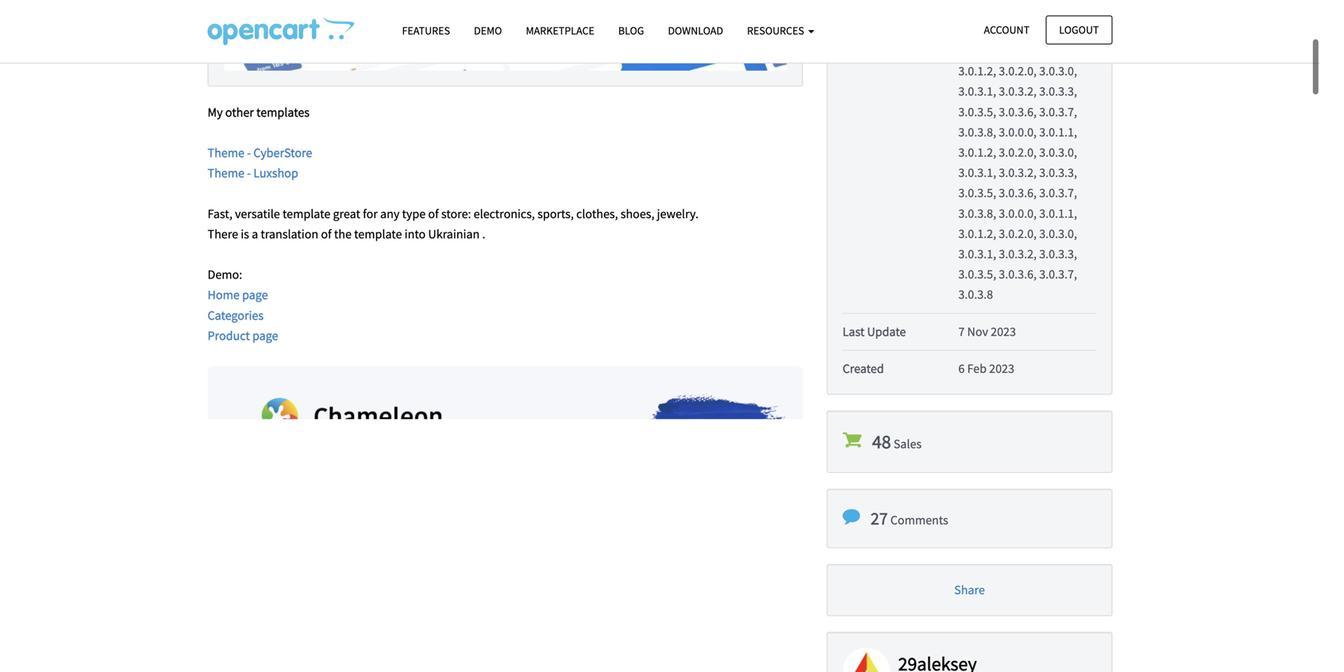 Task type: describe. For each thing, give the bounding box(es) containing it.
0 vertical spatial page
[[242, 287, 268, 303]]

there
[[208, 226, 238, 242]]

feb
[[967, 361, 987, 377]]

1 vertical spatial template
[[354, 226, 402, 242]]

demo: home page categories product page
[[208, 267, 278, 344]]

27
[[871, 508, 888, 529]]

blog link
[[606, 17, 656, 45]]

download
[[668, 23, 723, 38]]

other
[[225, 104, 254, 120]]

6 feb 2023
[[959, 361, 1015, 377]]

update
[[867, 324, 906, 340]]

type
[[402, 206, 426, 222]]

1 vertical spatial of
[[321, 226, 332, 242]]

fast, versatile template great for any type of store: electronics, sports, clothes, shoes, jewelry. there is a translation of the template into ukrainian .
[[208, 206, 699, 242]]

account
[[984, 23, 1030, 37]]

product
[[208, 328, 250, 344]]

categories link
[[208, 308, 264, 323]]

for
[[363, 206, 378, 222]]

48 sales
[[872, 430, 922, 454]]

1 - from the top
[[247, 145, 251, 161]]

created
[[843, 361, 884, 377]]

48
[[872, 430, 891, 454]]

2023 for 7 nov 2023
[[991, 324, 1016, 340]]

download link
[[656, 17, 735, 45]]

demo
[[474, 23, 502, 38]]

0 vertical spatial template
[[283, 206, 330, 222]]

cyberstore
[[253, 145, 312, 161]]

my
[[208, 104, 223, 120]]

2023 for 6 feb 2023
[[989, 361, 1015, 377]]

1 horizontal spatial of
[[428, 206, 439, 222]]

shoes,
[[621, 206, 655, 222]]

luxshop
[[253, 165, 298, 181]]

7
[[959, 324, 965, 340]]

fast,
[[208, 206, 232, 222]]

sports,
[[538, 206, 574, 222]]

resources
[[747, 23, 807, 38]]

1 vertical spatial page
[[252, 328, 278, 344]]

chameleon - responsive & multipurpose template + quick start image
[[223, 0, 787, 71]]

demo:
[[208, 267, 242, 283]]

categories
[[208, 308, 264, 323]]

any
[[380, 206, 400, 222]]

logout
[[1059, 23, 1099, 37]]

1 theme from the top
[[208, 145, 244, 161]]

theme - cyberstore theme - luxshop
[[208, 145, 312, 181]]

account link
[[971, 15, 1043, 44]]

logout link
[[1046, 15, 1113, 44]]

comment image
[[843, 508, 860, 526]]



Task type: locate. For each thing, give the bounding box(es) containing it.
2 - from the top
[[247, 165, 251, 181]]

marketplace
[[526, 23, 595, 38]]

nov
[[967, 324, 988, 340]]

into
[[405, 226, 426, 242]]

0 horizontal spatial template
[[283, 206, 330, 222]]

.
[[482, 226, 485, 242]]

marketplace link
[[514, 17, 606, 45]]

27 comments
[[871, 508, 949, 529]]

jewelry.
[[657, 206, 699, 222]]

my other templates
[[208, 104, 310, 120]]

0 vertical spatial 2023
[[991, 324, 1016, 340]]

product page link
[[208, 328, 278, 344]]

electronics,
[[474, 206, 535, 222]]

features link
[[390, 17, 462, 45]]

2023
[[991, 324, 1016, 340], [989, 361, 1015, 377]]

0 vertical spatial -
[[247, 145, 251, 161]]

0 horizontal spatial of
[[321, 226, 332, 242]]

blog
[[618, 23, 644, 38]]

a
[[252, 226, 258, 242]]

of left the
[[321, 226, 332, 242]]

comments
[[891, 512, 949, 528]]

theme - luxshop link
[[208, 165, 298, 181]]

store:
[[441, 206, 471, 222]]

home page link
[[208, 287, 268, 303]]

2023 right nov
[[991, 324, 1016, 340]]

resources link
[[735, 17, 826, 45]]

7 nov 2023
[[959, 324, 1016, 340]]

the
[[334, 226, 352, 242]]

page
[[242, 287, 268, 303], [252, 328, 278, 344]]

is
[[241, 226, 249, 242]]

templates
[[256, 104, 310, 120]]

template
[[283, 206, 330, 222], [354, 226, 402, 242]]

demo link
[[462, 17, 514, 45]]

translation
[[261, 226, 318, 242]]

page down categories
[[252, 328, 278, 344]]

template down for
[[354, 226, 402, 242]]

2 theme from the top
[[208, 165, 244, 181]]

1 vertical spatial -
[[247, 165, 251, 181]]

2023 right feb
[[989, 361, 1015, 377]]

0 vertical spatial of
[[428, 206, 439, 222]]

1 vertical spatial theme
[[208, 165, 244, 181]]

- down theme - cyberstore link
[[247, 165, 251, 181]]

theme down theme - cyberstore link
[[208, 165, 244, 181]]

opencart - chameleon - responsive & multipurpose template + quick start image
[[208, 17, 354, 45]]

0 vertical spatial theme
[[208, 145, 244, 161]]

6
[[959, 361, 965, 377]]

template up translation
[[283, 206, 330, 222]]

theme up theme - luxshop link
[[208, 145, 244, 161]]

-
[[247, 145, 251, 161], [247, 165, 251, 181]]

home
[[208, 287, 240, 303]]

last
[[843, 324, 865, 340]]

1 vertical spatial 2023
[[989, 361, 1015, 377]]

of
[[428, 206, 439, 222], [321, 226, 332, 242]]

cart mini image
[[843, 431, 862, 450]]

last update
[[843, 324, 906, 340]]

theme - cyberstore link
[[208, 145, 312, 161]]

clothes,
[[576, 206, 618, 222]]

of right the type
[[428, 206, 439, 222]]

sales
[[894, 436, 922, 452]]

ukrainian
[[428, 226, 480, 242]]

theme
[[208, 145, 244, 161], [208, 165, 244, 181]]

versatile
[[235, 206, 280, 222]]

- up theme - luxshop link
[[247, 145, 251, 161]]

1 horizontal spatial template
[[354, 226, 402, 242]]

share link
[[954, 582, 985, 598]]

features
[[402, 23, 450, 38]]

great
[[333, 206, 360, 222]]

page up categories
[[242, 287, 268, 303]]

share
[[954, 582, 985, 598]]



Task type: vqa. For each thing, say whether or not it's contained in the screenshot.
topmost you
no



